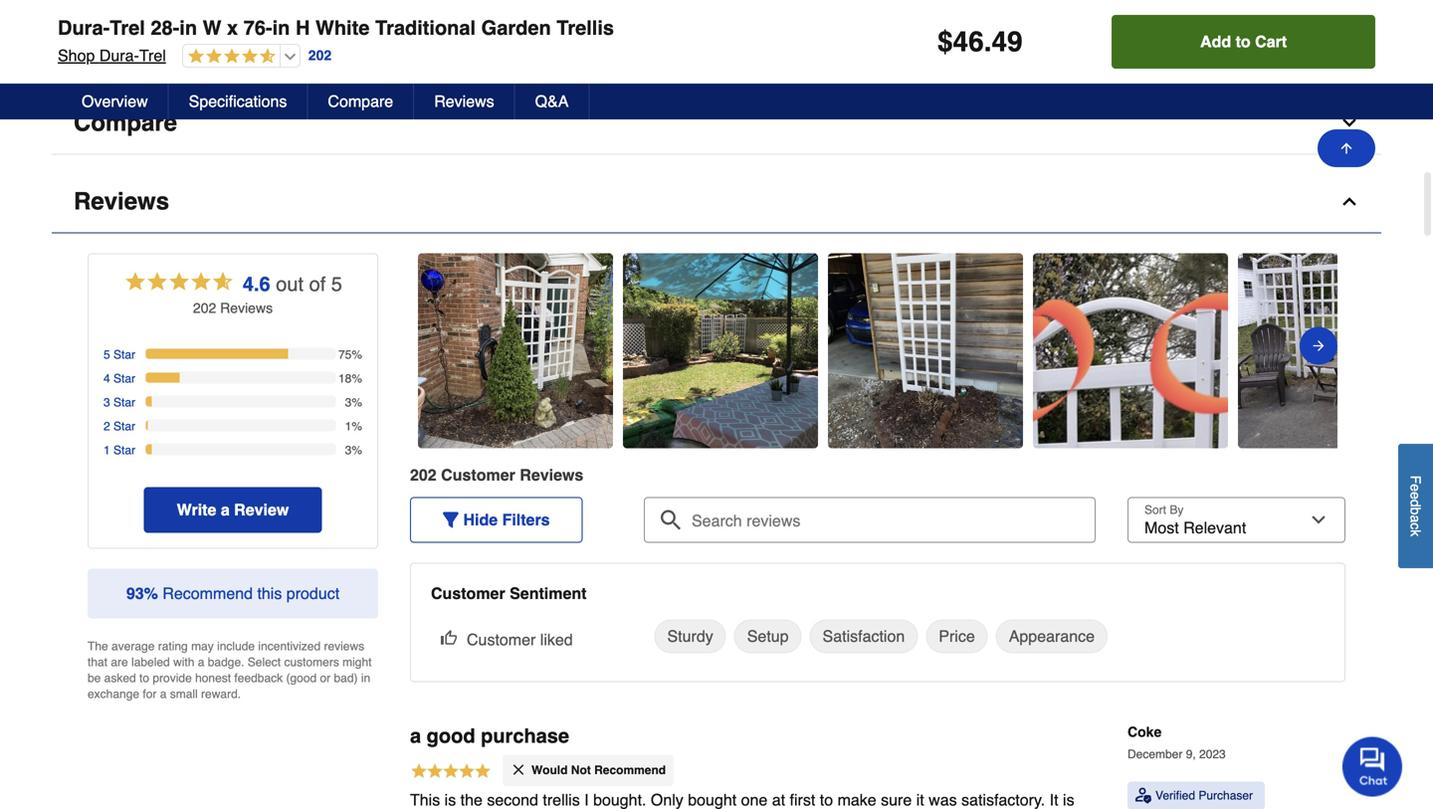 Task type: vqa. For each thing, say whether or not it's contained in the screenshot.
of
yes



Task type: locate. For each thing, give the bounding box(es) containing it.
3 uploaded image image from the left
[[1033, 341, 1228, 361]]

star
[[113, 348, 135, 362], [113, 372, 135, 386], [113, 396, 135, 410], [113, 420, 135, 434], [113, 443, 135, 457]]

2 horizontal spatial in
[[361, 671, 370, 685]]

0 vertical spatial dura-
[[58, 16, 110, 39]]

1 star
[[104, 443, 135, 457]]

of
[[309, 273, 326, 296]]

reviews button
[[414, 84, 515, 119], [52, 171, 1382, 233]]

appearance
[[1009, 627, 1095, 646]]

in left h
[[272, 16, 290, 39]]

customer sentiment
[[431, 584, 587, 603]]

h
[[296, 16, 310, 39]]

star for 1 star
[[113, 443, 135, 457]]

1 vertical spatial s
[[575, 466, 584, 484]]

recommend
[[163, 584, 253, 603], [594, 764, 666, 777]]

out
[[276, 273, 304, 296]]

review
[[220, 300, 266, 316], [520, 466, 575, 484], [234, 501, 289, 519]]

2 vertical spatial customer
[[467, 631, 536, 649]]

rating
[[158, 640, 188, 654]]

arrow right image
[[1311, 334, 1327, 358]]

verified
[[1156, 789, 1196, 803]]

1 horizontal spatial compare
[[328, 92, 393, 110]]

1 vertical spatial to
[[139, 671, 149, 685]]

1 vertical spatial recommend
[[594, 764, 666, 777]]

0 horizontal spatial s
[[266, 300, 273, 316]]

review right write
[[234, 501, 289, 519]]

review down "4.6"
[[220, 300, 266, 316]]

0 vertical spatial 5
[[331, 273, 342, 296]]

specifications button for compare
[[52, 0, 1382, 60]]

3% down 1%
[[345, 443, 362, 457]]

4 star from the top
[[113, 420, 135, 434]]

to
[[1236, 32, 1251, 51], [139, 671, 149, 685]]

4.6 out of 5 202 review s
[[193, 273, 342, 316]]

trellis
[[557, 16, 614, 39]]

bad)
[[334, 671, 358, 685]]

4.6 stars image down x at left top
[[183, 48, 276, 66]]

e up "b"
[[1408, 492, 1424, 499]]

purchase
[[481, 725, 569, 748]]

0 vertical spatial 202
[[308, 47, 332, 63]]

star right 1 on the bottom of the page
[[113, 443, 135, 457]]

0 horizontal spatial 202
[[193, 300, 216, 316]]

0 vertical spatial review
[[220, 300, 266, 316]]

compare down 'white'
[[328, 92, 393, 110]]

customer
[[441, 466, 515, 484], [431, 584, 505, 603], [467, 631, 536, 649]]

d
[[1408, 499, 1424, 507]]

include
[[217, 640, 255, 654]]

recommend right 'not'
[[594, 764, 666, 777]]

customer up hide
[[441, 466, 515, 484]]

specifications button
[[52, 0, 1382, 60], [169, 84, 308, 119]]

0 horizontal spatial recommend
[[163, 584, 253, 603]]

uploaded image image
[[418, 341, 613, 361], [828, 341, 1023, 361], [1033, 341, 1228, 361], [1238, 341, 1433, 361]]

can't wait to plant climbing roses and see it grow on this trellis! image image
[[623, 341, 818, 361]]

to up for at the left
[[139, 671, 149, 685]]

0 vertical spatial 3%
[[345, 396, 362, 410]]

1 vertical spatial specifications button
[[169, 84, 308, 119]]

1 vertical spatial customer
[[431, 584, 505, 603]]

select
[[248, 656, 281, 669]]

star right 2
[[113, 420, 135, 434]]

be
[[88, 671, 101, 685]]

0 horizontal spatial 5
[[104, 348, 110, 362]]

4.6 stars image
[[183, 48, 276, 66], [123, 269, 235, 298]]

specifications down x at left top
[[189, 92, 287, 110]]

.
[[984, 26, 992, 58]]

recommend up "may"
[[163, 584, 253, 603]]

1 vertical spatial 202
[[193, 300, 216, 316]]

3%
[[345, 396, 362, 410], [345, 443, 362, 457]]

1 horizontal spatial in
[[272, 16, 290, 39]]

trel down 28-
[[139, 46, 166, 65]]

in left w
[[179, 16, 197, 39]]

write
[[177, 501, 216, 519]]

in down the might at the bottom left of page
[[361, 671, 370, 685]]

price button
[[926, 620, 988, 654]]

exchange
[[88, 687, 139, 701]]

star up '4 star'
[[113, 348, 135, 362]]

5 right of
[[331, 273, 342, 296]]

hide filters button
[[410, 497, 583, 543]]

46
[[953, 26, 984, 58]]

december
[[1128, 748, 1183, 762]]

compare down shop dura-trel
[[74, 109, 177, 136]]

2 horizontal spatial 202
[[410, 466, 437, 484]]

5 up 4
[[104, 348, 110, 362]]

1 star from the top
[[113, 348, 135, 362]]

1 vertical spatial trel
[[139, 46, 166, 65]]

1 horizontal spatial 202
[[308, 47, 332, 63]]

202 inside 4.6 out of 5 202 review s
[[193, 300, 216, 316]]

4
[[104, 372, 110, 386]]

93
[[126, 584, 144, 603]]

c
[[1408, 523, 1424, 530]]

0 vertical spatial customer
[[441, 466, 515, 484]]

4 uploaded image image from the left
[[1238, 341, 1433, 361]]

are
[[111, 656, 128, 669]]

star right 3
[[113, 396, 135, 410]]

1 horizontal spatial 5
[[331, 273, 342, 296]]

dura- up "shop"
[[58, 16, 110, 39]]

1 horizontal spatial recommend
[[594, 764, 666, 777]]

compare
[[328, 92, 393, 110], [74, 109, 177, 136]]

dura- right "shop"
[[99, 46, 139, 65]]

1 horizontal spatial to
[[1236, 32, 1251, 51]]

0 vertical spatial specifications
[[74, 14, 236, 42]]

3
[[104, 396, 110, 410]]

1 vertical spatial reviews button
[[52, 171, 1382, 233]]

e
[[1408, 484, 1424, 492], [1408, 492, 1424, 499]]

star for 3 star
[[113, 396, 135, 410]]

1 3% from the top
[[345, 396, 362, 410]]

0 vertical spatial to
[[1236, 32, 1251, 51]]

s down "4.6"
[[266, 300, 273, 316]]

star right 4
[[113, 372, 135, 386]]

5 stars image
[[410, 762, 492, 784]]

reviews
[[434, 92, 494, 110], [74, 188, 169, 215]]

0 vertical spatial recommend
[[163, 584, 253, 603]]

2 vertical spatial review
[[234, 501, 289, 519]]

review up filters
[[520, 466, 575, 484]]

recommend for not
[[594, 764, 666, 777]]

this
[[257, 584, 282, 603]]

1 vertical spatial 5
[[104, 348, 110, 362]]

good
[[427, 725, 475, 748]]

cart
[[1255, 32, 1287, 51]]

specifications
[[74, 14, 236, 42], [189, 92, 287, 110]]

4.6
[[243, 273, 270, 296]]

customer down customer sentiment
[[467, 631, 536, 649]]

sentiment
[[510, 584, 587, 603]]

5 inside 4.6 out of 5 202 review s
[[331, 273, 342, 296]]

75%
[[338, 348, 362, 362]]

f e e d b a c k
[[1408, 475, 1424, 537]]

a
[[221, 501, 230, 519], [1408, 515, 1424, 523], [198, 656, 204, 669], [160, 687, 167, 701], [410, 725, 421, 748]]

trel
[[110, 16, 145, 39], [139, 46, 166, 65]]

a down "may"
[[198, 656, 204, 669]]

specifications up shop dura-trel
[[74, 14, 236, 42]]

to inside button
[[1236, 32, 1251, 51]]

1 vertical spatial review
[[520, 466, 575, 484]]

specifications for compare
[[74, 14, 236, 42]]

may
[[191, 640, 214, 654]]

0 horizontal spatial reviews
[[74, 188, 169, 215]]

0 vertical spatial specifications button
[[52, 0, 1382, 60]]

1 vertical spatial specifications
[[189, 92, 287, 110]]

verified purchaser
[[1156, 789, 1253, 803]]

e up d
[[1408, 484, 1424, 492]]

in
[[179, 16, 197, 39], [272, 16, 290, 39], [361, 671, 370, 685]]

sturdy button
[[654, 620, 726, 654]]

2 vertical spatial 202
[[410, 466, 437, 484]]

customer up thumb up icon
[[431, 584, 505, 603]]

3% for 3 star
[[345, 396, 362, 410]]

for
[[143, 687, 157, 701]]

review for write a review
[[234, 501, 289, 519]]

star for 4 star
[[113, 372, 135, 386]]

1
[[104, 443, 110, 457]]

0 vertical spatial s
[[266, 300, 273, 316]]

2023
[[1200, 748, 1226, 762]]

202 for 202 customer review s
[[410, 466, 437, 484]]

5
[[331, 273, 342, 296], [104, 348, 110, 362]]

3 star from the top
[[113, 396, 135, 410]]

1 horizontal spatial s
[[575, 466, 584, 484]]

202 for 202
[[308, 47, 332, 63]]

review inside button
[[234, 501, 289, 519]]

not
[[571, 764, 591, 777]]

trel up shop dura-trel
[[110, 16, 145, 39]]

3% up 1%
[[345, 396, 362, 410]]

recommend for %
[[163, 584, 253, 603]]

0 horizontal spatial to
[[139, 671, 149, 685]]

3% for 1 star
[[345, 443, 362, 457]]

5 star from the top
[[113, 443, 135, 457]]

dura-
[[58, 16, 110, 39], [99, 46, 139, 65]]

4.6 stars image left "4.6"
[[123, 269, 235, 298]]

s up hide filters button
[[575, 466, 584, 484]]

1 vertical spatial dura-
[[99, 46, 139, 65]]

hide filters
[[463, 511, 550, 529]]

1 vertical spatial 3%
[[345, 443, 362, 457]]

2 star from the top
[[113, 372, 135, 386]]

shop
[[58, 46, 95, 65]]

to right add
[[1236, 32, 1251, 51]]

1 e from the top
[[1408, 484, 1424, 492]]

a right write
[[221, 501, 230, 519]]

2 3% from the top
[[345, 443, 362, 457]]

star for 5 star
[[113, 348, 135, 362]]

%
[[144, 584, 158, 603]]

0 vertical spatial reviews
[[434, 92, 494, 110]]

reviews
[[324, 640, 364, 654]]



Task type: describe. For each thing, give the bounding box(es) containing it.
traditional
[[375, 16, 476, 39]]

k
[[1408, 530, 1424, 537]]

incentivized
[[258, 640, 321, 654]]

coke december 9, 2023
[[1128, 724, 1226, 762]]

the average rating may include incentivized reviews that are labeled with a badge. select customers might be asked to provide honest feedback (good or bad) in exchange for a small reward.
[[88, 640, 372, 701]]

specifications for reviews
[[189, 92, 287, 110]]

overview button
[[62, 84, 169, 119]]

asked
[[104, 671, 136, 685]]

coke
[[1128, 724, 1162, 740]]

$
[[938, 26, 953, 58]]

0 horizontal spatial compare
[[74, 109, 177, 136]]

a left "good"
[[410, 725, 421, 748]]

filter image
[[443, 512, 459, 528]]

a good purchase
[[410, 725, 569, 748]]

9,
[[1186, 748, 1196, 762]]

white
[[316, 16, 370, 39]]

0 horizontal spatial in
[[179, 16, 197, 39]]

would
[[532, 764, 568, 777]]

5 star
[[104, 348, 135, 362]]

verified purchaser icon image
[[1136, 788, 1152, 804]]

202 customer review s
[[410, 466, 584, 484]]

labeled
[[131, 656, 170, 669]]

shop dura-trel
[[58, 46, 166, 65]]

$ 46 . 49
[[938, 26, 1023, 58]]

thumb up image
[[441, 630, 457, 646]]

2 uploaded image image from the left
[[828, 341, 1023, 361]]

x
[[227, 16, 238, 39]]

76-
[[244, 16, 272, 39]]

liked
[[540, 631, 573, 649]]

sturdy
[[667, 627, 713, 646]]

or
[[320, 671, 331, 685]]

would not recommend
[[532, 764, 666, 777]]

2 e from the top
[[1408, 492, 1424, 499]]

f
[[1408, 475, 1424, 484]]

overview
[[82, 92, 148, 110]]

4 star
[[104, 372, 135, 386]]

49
[[992, 26, 1023, 58]]

appearance button
[[996, 620, 1108, 654]]

0 vertical spatial reviews button
[[414, 84, 515, 119]]

3 star
[[104, 396, 135, 410]]

28-
[[151, 16, 179, 39]]

might
[[343, 656, 372, 669]]

2 star
[[104, 420, 135, 434]]

q&a
[[535, 92, 569, 110]]

0 vertical spatial trel
[[110, 16, 145, 39]]

write a review button
[[144, 487, 322, 533]]

review inside 4.6 out of 5 202 review s
[[220, 300, 266, 316]]

chevron down image
[[1340, 113, 1360, 133]]

in inside the average rating may include incentivized reviews that are labeled with a badge. select customers might be asked to provide honest feedback (good or bad) in exchange for a small reward.
[[361, 671, 370, 685]]

1 vertical spatial 4.6 stars image
[[123, 269, 235, 298]]

with
[[173, 656, 195, 669]]

setup button
[[734, 620, 802, 654]]

reward.
[[201, 687, 241, 701]]

to inside the average rating may include incentivized reviews that are labeled with a badge. select customers might be asked to provide honest feedback (good or bad) in exchange for a small reward.
[[139, 671, 149, 685]]

1 uploaded image image from the left
[[418, 341, 613, 361]]

arrow up image
[[1339, 140, 1355, 156]]

w
[[203, 16, 221, 39]]

specifications button for reviews
[[169, 84, 308, 119]]

setup
[[747, 627, 789, 646]]

add to cart
[[1201, 32, 1287, 51]]

Search reviews text field
[[652, 497, 1088, 531]]

q&a button
[[515, 84, 590, 119]]

0 vertical spatial 4.6 stars image
[[183, 48, 276, 66]]

s inside 4.6 out of 5 202 review s
[[266, 300, 273, 316]]

customer for customer sentiment
[[431, 584, 505, 603]]

1 horizontal spatial reviews
[[434, 92, 494, 110]]

(good
[[286, 671, 317, 685]]

customer for customer liked
[[467, 631, 536, 649]]

product
[[286, 584, 340, 603]]

satisfaction
[[823, 627, 905, 646]]

a right for at the left
[[160, 687, 167, 701]]

a up k
[[1408, 515, 1424, 523]]

review for 202 customer review s
[[520, 466, 575, 484]]

star for 2 star
[[113, 420, 135, 434]]

close image
[[511, 762, 527, 778]]

garden
[[481, 16, 551, 39]]

write a review
[[177, 501, 289, 519]]

average
[[111, 640, 155, 654]]

customer liked
[[467, 631, 573, 649]]

93 % recommend this product
[[126, 584, 340, 603]]

filters
[[502, 511, 550, 529]]

that
[[88, 656, 108, 669]]

chevron up image
[[1340, 192, 1360, 212]]

the
[[88, 640, 108, 654]]

hide
[[463, 511, 498, 529]]

2
[[104, 420, 110, 434]]

provide
[[153, 671, 192, 685]]

small
[[170, 687, 198, 701]]

add to cart button
[[1112, 15, 1376, 69]]

b
[[1408, 507, 1424, 515]]

1 vertical spatial reviews
[[74, 188, 169, 215]]

chat invite button image
[[1343, 736, 1404, 797]]

customers
[[284, 656, 339, 669]]

honest
[[195, 671, 231, 685]]

satisfaction button
[[810, 620, 918, 654]]

purchaser
[[1199, 789, 1253, 803]]

add
[[1201, 32, 1232, 51]]

1%
[[345, 420, 362, 434]]



